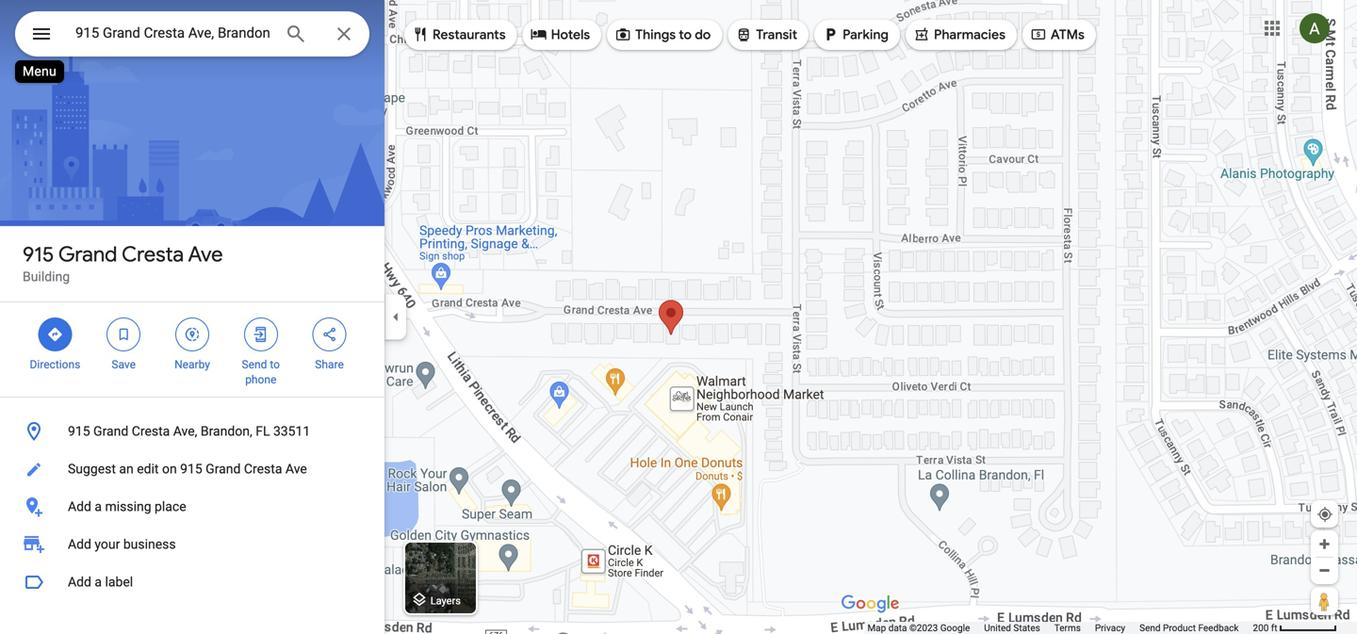 Task type: locate. For each thing, give the bounding box(es) containing it.
send product feedback button
[[1140, 622, 1239, 635]]

to up phone
[[270, 358, 280, 371]]

0 vertical spatial cresta
[[122, 241, 184, 268]]

0 horizontal spatial to
[[270, 358, 280, 371]]

grand
[[58, 241, 117, 268], [93, 424, 129, 439], [206, 462, 241, 477]]

add for add a missing place
[[68, 499, 91, 515]]

do
[[695, 26, 711, 43]]

add your business link
[[0, 526, 385, 564]]

a left missing
[[95, 499, 102, 515]]

2 horizontal spatial 915
[[180, 462, 202, 477]]

1 a from the top
[[95, 499, 102, 515]]

 search field
[[15, 11, 370, 60]]

1 vertical spatial to
[[270, 358, 280, 371]]

send left product
[[1140, 623, 1161, 634]]

to
[[679, 26, 692, 43], [270, 358, 280, 371]]

grand inside 915 grand cresta ave building
[[58, 241, 117, 268]]

3 add from the top
[[68, 575, 91, 590]]

send inside send to phone
[[242, 358, 267, 371]]

terms
[[1055, 623, 1081, 634]]

1 vertical spatial ave
[[286, 462, 307, 477]]

cresta up 
[[122, 241, 184, 268]]

 atms
[[1030, 24, 1085, 45]]

1 vertical spatial 915
[[68, 424, 90, 439]]

footer
[[868, 622, 1254, 635]]

 pharmacies
[[914, 24, 1006, 45]]

2 vertical spatial 915
[[180, 462, 202, 477]]

0 vertical spatial a
[[95, 499, 102, 515]]

1 vertical spatial cresta
[[132, 424, 170, 439]]


[[822, 24, 839, 45]]

place
[[155, 499, 186, 515]]

ave
[[188, 241, 223, 268], [286, 462, 307, 477]]

1 horizontal spatial send
[[1140, 623, 1161, 634]]

a left label
[[95, 575, 102, 590]]

915 inside 915 grand cresta ave building
[[23, 241, 54, 268]]

1 vertical spatial grand
[[93, 424, 129, 439]]

915 up suggest
[[68, 424, 90, 439]]

1 vertical spatial add
[[68, 537, 91, 553]]

1 add from the top
[[68, 499, 91, 515]]

0 horizontal spatial ave
[[188, 241, 223, 268]]

grand down brandon,
[[206, 462, 241, 477]]

2 vertical spatial add
[[68, 575, 91, 590]]

ave up 
[[188, 241, 223, 268]]

1 vertical spatial send
[[1140, 623, 1161, 634]]

1 horizontal spatial 915
[[68, 424, 90, 439]]

united states
[[985, 623, 1041, 634]]

grand up an
[[93, 424, 129, 439]]

add inside add a label button
[[68, 575, 91, 590]]

0 horizontal spatial 915
[[23, 241, 54, 268]]

nearby
[[174, 358, 210, 371]]

 restaurants
[[412, 24, 506, 45]]

 transit
[[736, 24, 798, 45]]

 button
[[15, 11, 68, 60]]

add
[[68, 499, 91, 515], [68, 537, 91, 553], [68, 575, 91, 590]]

0 vertical spatial send
[[242, 358, 267, 371]]

200
[[1254, 623, 1269, 634]]

cresta down "fl"
[[244, 462, 282, 477]]

add left the your
[[68, 537, 91, 553]]

map
[[868, 623, 887, 634]]

to inside send to phone
[[270, 358, 280, 371]]

2 add from the top
[[68, 537, 91, 553]]

cresta inside 915 grand cresta ave building
[[122, 241, 184, 268]]

0 vertical spatial grand
[[58, 241, 117, 268]]

1 horizontal spatial ave
[[286, 462, 307, 477]]

add a missing place
[[68, 499, 186, 515]]

to inside  things to do
[[679, 26, 692, 43]]

to left do at top right
[[679, 26, 692, 43]]

1 vertical spatial a
[[95, 575, 102, 590]]

show street view coverage image
[[1312, 587, 1339, 616]]

edit
[[137, 462, 159, 477]]

send inside button
[[1140, 623, 1161, 634]]

share
[[315, 358, 344, 371]]

cresta left ave,
[[132, 424, 170, 439]]

915 grand cresta ave, brandon, fl 33511 button
[[0, 413, 385, 451]]

suggest an edit on 915 grand cresta ave
[[68, 462, 307, 477]]

ave down 33511
[[286, 462, 307, 477]]


[[184, 324, 201, 345]]

add left label
[[68, 575, 91, 590]]

1 horizontal spatial to
[[679, 26, 692, 43]]

915 up building
[[23, 241, 54, 268]]

phone
[[245, 373, 277, 387]]

a inside button
[[95, 575, 102, 590]]

footer containing map data ©2023 google
[[868, 622, 1254, 635]]

add down suggest
[[68, 499, 91, 515]]

915
[[23, 241, 54, 268], [68, 424, 90, 439], [180, 462, 202, 477]]

restaurants
[[433, 26, 506, 43]]

add inside the add a missing place button
[[68, 499, 91, 515]]

show your location image
[[1317, 506, 1334, 523]]

915 right on
[[180, 462, 202, 477]]

0 vertical spatial to
[[679, 26, 692, 43]]

a inside button
[[95, 499, 102, 515]]

grand up building
[[58, 241, 117, 268]]

add inside add your business link
[[68, 537, 91, 553]]

layers
[[431, 595, 461, 607]]

send up phone
[[242, 358, 267, 371]]

ft
[[1272, 623, 1278, 634]]

privacy button
[[1096, 622, 1126, 635]]

0 horizontal spatial send
[[242, 358, 267, 371]]

send for send product feedback
[[1140, 623, 1161, 634]]

0 vertical spatial 915
[[23, 241, 54, 268]]

product
[[1164, 623, 1197, 634]]

915 grand cresta ave, brandon, fl 33511
[[68, 424, 310, 439]]

terms button
[[1055, 622, 1081, 635]]

©2023
[[910, 623, 938, 634]]

add a label
[[68, 575, 133, 590]]

send
[[242, 358, 267, 371], [1140, 623, 1161, 634]]

None field
[[75, 22, 270, 44]]

grand for ave
[[58, 241, 117, 268]]

0 vertical spatial add
[[68, 499, 91, 515]]

suggest an edit on 915 grand cresta ave button
[[0, 451, 385, 488]]

915 for ave
[[23, 241, 54, 268]]

0 vertical spatial ave
[[188, 241, 223, 268]]

a
[[95, 499, 102, 515], [95, 575, 102, 590]]

things
[[636, 26, 676, 43]]


[[531, 24, 548, 45]]

cresta
[[122, 241, 184, 268], [132, 424, 170, 439], [244, 462, 282, 477]]

2 a from the top
[[95, 575, 102, 590]]


[[321, 324, 338, 345]]

a for missing
[[95, 499, 102, 515]]



Task type: vqa. For each thing, say whether or not it's contained in the screenshot.


Task type: describe. For each thing, give the bounding box(es) containing it.
 things to do
[[615, 24, 711, 45]]

 hotels
[[531, 24, 590, 45]]

cresta for ave
[[122, 241, 184, 268]]


[[736, 24, 753, 45]]

grand for ave,
[[93, 424, 129, 439]]

on
[[162, 462, 177, 477]]

send for send to phone
[[242, 358, 267, 371]]

privacy
[[1096, 623, 1126, 634]]

united
[[985, 623, 1012, 634]]


[[252, 324, 269, 345]]

a for label
[[95, 575, 102, 590]]

send product feedback
[[1140, 623, 1239, 634]]

none field inside '915 grand cresta ave, brandon, fl 33511' field
[[75, 22, 270, 44]]

ave inside the suggest an edit on 915 grand cresta ave 'button'
[[286, 462, 307, 477]]

footer inside "google maps" element
[[868, 622, 1254, 635]]

add for add a label
[[68, 575, 91, 590]]

suggest
[[68, 462, 116, 477]]

2 vertical spatial grand
[[206, 462, 241, 477]]

collapse side panel image
[[386, 307, 406, 328]]

save
[[112, 358, 136, 371]]


[[914, 24, 931, 45]]

200 ft
[[1254, 623, 1278, 634]]

google account: angela cha  
(angela.cha@adept.ai) image
[[1300, 13, 1330, 43]]

ave inside 915 grand cresta ave building
[[188, 241, 223, 268]]

atms
[[1051, 26, 1085, 43]]


[[30, 20, 53, 48]]

google
[[941, 623, 971, 634]]

transit
[[756, 26, 798, 43]]

building
[[23, 269, 70, 285]]

33511
[[273, 424, 310, 439]]

add for add your business
[[68, 537, 91, 553]]

fl
[[256, 424, 270, 439]]

 parking
[[822, 24, 889, 45]]

feedback
[[1199, 623, 1239, 634]]

hotels
[[551, 26, 590, 43]]

915 grand cresta ave main content
[[0, 0, 385, 635]]

parking
[[843, 26, 889, 43]]

missing
[[105, 499, 151, 515]]

add a missing place button
[[0, 488, 385, 526]]

google maps element
[[0, 0, 1358, 635]]

pharmacies
[[934, 26, 1006, 43]]

200 ft button
[[1254, 623, 1338, 634]]

an
[[119, 462, 134, 477]]

2 vertical spatial cresta
[[244, 462, 282, 477]]

directions
[[30, 358, 80, 371]]


[[1030, 24, 1047, 45]]


[[47, 324, 64, 345]]

map data ©2023 google
[[868, 623, 971, 634]]

915 for ave,
[[68, 424, 90, 439]]


[[115, 324, 132, 345]]


[[615, 24, 632, 45]]

915 Grand Cresta Ave, Brandon, FL 33511 field
[[15, 11, 370, 57]]

business
[[123, 537, 176, 553]]

your
[[95, 537, 120, 553]]

states
[[1014, 623, 1041, 634]]

add your business
[[68, 537, 176, 553]]

ave,
[[173, 424, 197, 439]]


[[412, 24, 429, 45]]

zoom in image
[[1318, 537, 1332, 552]]

data
[[889, 623, 908, 634]]

zoom out image
[[1318, 564, 1332, 578]]

cresta for ave,
[[132, 424, 170, 439]]

united states button
[[985, 622, 1041, 635]]

add a label button
[[0, 564, 385, 602]]

label
[[105, 575, 133, 590]]

actions for 915 grand cresta ave region
[[0, 303, 385, 397]]

915 grand cresta ave building
[[23, 241, 223, 285]]

brandon,
[[201, 424, 252, 439]]

send to phone
[[242, 358, 280, 387]]



